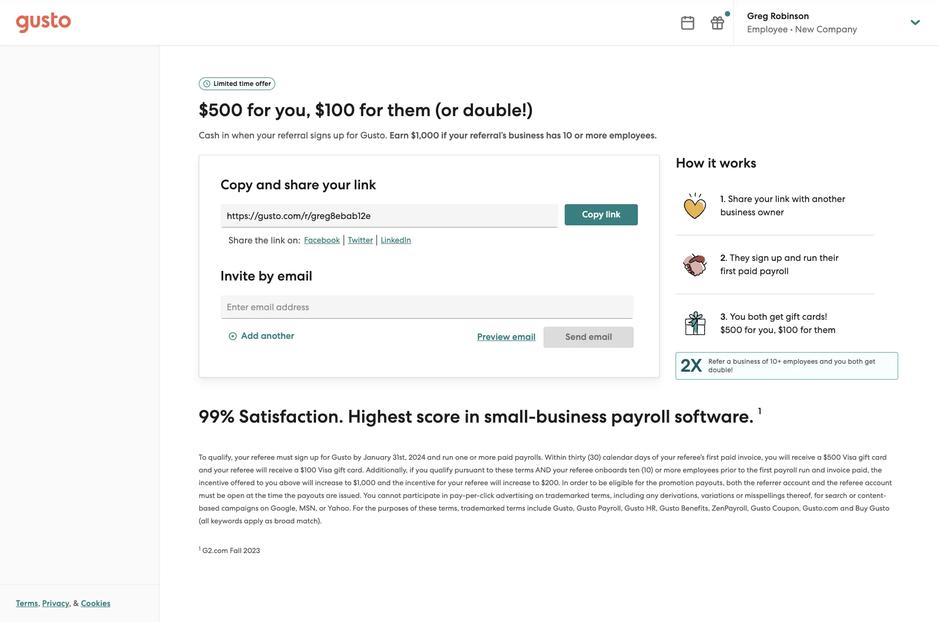 Task type: vqa. For each thing, say whether or not it's contained in the screenshot.
Setup link
no



Task type: describe. For each thing, give the bounding box(es) containing it.
to up issued.
[[345, 478, 352, 487]]

run inside 2 . they sign up and run their first paid payroll
[[804, 252, 818, 263]]

when
[[232, 130, 255, 141]]

1 g2.com fall 2023
[[199, 545, 260, 555]]

1 horizontal spatial if
[[442, 130, 447, 141]]

january
[[363, 453, 391, 461]]

1 increase from the left
[[315, 478, 343, 487]]

or right "10"
[[575, 130, 584, 141]]

and left invoice
[[812, 466, 826, 474]]

1 horizontal spatial must
[[277, 453, 293, 461]]

copy link button
[[565, 204, 639, 225]]

in inside cash in when your referral signs up for gusto. earn $1,000 if your referral's business has 10 or more employees.
[[222, 130, 230, 141]]

0 horizontal spatial visa
[[318, 466, 332, 474]]

order
[[570, 478, 588, 487]]

1 vertical spatial run
[[443, 453, 454, 461]]

your down within
[[553, 466, 568, 474]]

and down additionally,
[[378, 478, 391, 487]]

1 vertical spatial gift
[[859, 453, 871, 461]]

time inside to qualify, your referee must sign up for gusto by january 31st, 2024 and run one or more paid payrolls. within thirty (30) calendar days of your referee's first paid invoice, you will receive a $500 visa gift card and your referee will receive a $100 visa gift card. additionally, if you qualify pursuant to these terms and your referee onboards ten (10) or more employees prior to the first payroll run and invoice paid, the incentive offered to you above will increase to $1,000 and the incentive for your referee will increase to $200. in order to be eligible for the promotion payouts, both the referrer account and the referee account must be open at the time the payouts are issued. you cannot participate in pay-per-click advertising on trademarked terms, including any derivations, variations or misspellings thereof, for search or content- based campaigns on google, msn, or yahoo. for the purposes of these terms, trademarked terms include gusto, gusto payroll, gusto hr, gusto benefits, zenpayroll, gusto coupon, gusto.com and buy gusto (all keywords apply as broad match).
[[268, 491, 283, 500]]

purposes
[[378, 504, 409, 512]]

zenpayroll,
[[712, 504, 749, 512]]

twitter
[[348, 236, 373, 245]]

it
[[708, 155, 717, 171]]

2023
[[244, 546, 260, 555]]

gusto down including
[[625, 504, 645, 512]]

module__icon___go7vc image
[[229, 332, 237, 341]]

your left referee's
[[661, 453, 676, 461]]

0 horizontal spatial gift
[[334, 466, 346, 474]]

sign inside 2 . they sign up and run their first paid payroll
[[752, 252, 769, 263]]

2
[[721, 252, 726, 264]]

owner
[[758, 207, 785, 217]]

qualify,
[[208, 453, 233, 461]]

issued.
[[339, 491, 362, 500]]

1 account from the left
[[784, 478, 811, 487]]

a inside "refer a business of 10+ employees and you both get double!"
[[727, 358, 732, 366]]

. inside 3 . you both get gift cards! $500 for you, $100 for them
[[726, 311, 728, 322]]

robinson
[[771, 11, 810, 22]]

0 horizontal spatial be
[[217, 491, 226, 500]]

1 horizontal spatial terms,
[[592, 491, 612, 500]]

0 horizontal spatial of
[[410, 504, 417, 512]]

to right the offered
[[257, 478, 264, 487]]

copy for copy link
[[582, 209, 604, 220]]

1 . share your link with another business owner
[[721, 194, 846, 217]]

signs
[[310, 130, 331, 141]]

(all
[[199, 517, 209, 525]]

business up thirty
[[536, 406, 607, 428]]

twitter button
[[344, 235, 377, 246]]

refer
[[709, 358, 726, 366]]

0 vertical spatial terms
[[515, 466, 534, 474]]

earn
[[390, 130, 409, 141]]

any
[[646, 491, 659, 500]]

small-
[[484, 406, 536, 428]]

the up search
[[827, 478, 838, 487]]

1 vertical spatial terms,
[[439, 504, 460, 512]]

$500 inside 3 . you both get gift cards! $500 for you, $100 for them
[[721, 325, 743, 335]]

0 horizontal spatial these
[[419, 504, 437, 512]]

2 vertical spatial a
[[294, 466, 299, 474]]

$100 inside 3 . you both get gift cards! $500 for you, $100 for them
[[779, 325, 799, 335]]

1 for 1 g2.com fall 2023
[[199, 545, 201, 552]]

1 horizontal spatial paid
[[721, 453, 737, 461]]

them inside 3 . you both get gift cards! $500 for you, $100 for them
[[815, 325, 836, 335]]

referee's
[[678, 453, 705, 461]]

google,
[[271, 504, 297, 512]]

your inside cash in when your referral signs up for gusto. earn $1,000 if your referral's business has 10 or more employees.
[[257, 130, 276, 141]]

gusto.
[[361, 130, 388, 141]]

eligible
[[609, 478, 634, 487]]

works
[[720, 155, 757, 171]]

1 vertical spatial trademarked
[[461, 504, 505, 512]]

0 vertical spatial visa
[[843, 453, 857, 461]]

0 horizontal spatial must
[[199, 491, 215, 500]]

copy link
[[582, 209, 621, 220]]

2x
[[681, 355, 703, 377]]

•
[[791, 24, 793, 34]]

0 horizontal spatial time
[[239, 80, 254, 88]]

referral's
[[470, 130, 507, 141]]

1 horizontal spatial on
[[536, 491, 544, 500]]

participate
[[403, 491, 440, 500]]

the right for
[[365, 504, 376, 512]]

thirty
[[569, 453, 586, 461]]

keywords
[[211, 517, 242, 525]]

1 vertical spatial share
[[229, 235, 253, 246]]

employees inside to qualify, your referee must sign up for gusto by january 31st, 2024 and run one or more paid payrolls. within thirty (30) calendar days of your referee's first paid invoice, you will receive a $500 visa gift card and your referee will receive a $100 visa gift card. additionally, if you qualify pursuant to these terms and your referee onboards ten (10) or more employees prior to the first payroll run and invoice paid, the incentive offered to you above will increase to $1,000 and the incentive for your referee will increase to $200. in order to be eligible for the promotion payouts, both the referrer account and the referee account must be open at the time the payouts are issued. you cannot participate in pay-per-click advertising on trademarked terms, including any derivations, variations or misspellings thereof, for search or content- based campaigns on google, msn, or yahoo. for the purposes of these terms, trademarked terms include gusto, gusto payroll, gusto hr, gusto benefits, zenpayroll, gusto coupon, gusto.com and buy gusto (all keywords apply as broad match).
[[683, 466, 719, 474]]

satisfaction.
[[239, 406, 344, 428]]

both inside to qualify, your referee must sign up for gusto by january 31st, 2024 and run one or more paid payrolls. within thirty (30) calendar days of your referee's first paid invoice, you will receive a $500 visa gift card and your referee will receive a $100 visa gift card. additionally, if you qualify pursuant to these terms and your referee onboards ten (10) or more employees prior to the first payroll run and invoice paid, the incentive offered to you above will increase to $1,000 and the incentive for your referee will increase to $200. in order to be eligible for the promotion payouts, both the referrer account and the referee account must be open at the time the payouts are issued. you cannot participate in pay-per-click advertising on trademarked terms, including any derivations, variations or misspellings thereof, for search or content- based campaigns on google, msn, or yahoo. for the purposes of these terms, trademarked terms include gusto, gusto payroll, gusto hr, gusto benefits, zenpayroll, gusto coupon, gusto.com and buy gusto (all keywords apply as broad match).
[[727, 478, 743, 487]]

up inside 2 . they sign up and run their first paid payroll
[[772, 252, 783, 263]]

0 vertical spatial them
[[388, 99, 431, 121]]

terms
[[16, 599, 38, 609]]

gusto down derivations,
[[660, 504, 680, 512]]

cash in when your referral signs up for gusto. earn $1,000 if your referral's business has 10 or more employees.
[[199, 130, 657, 141]]

1 vertical spatial on
[[260, 504, 269, 512]]

0 horizontal spatial you,
[[275, 99, 311, 121]]

get inside 3 . you both get gift cards! $500 for you, $100 for them
[[770, 311, 784, 322]]

gift inside 3 . you both get gift cards! $500 for you, $100 for them
[[786, 311, 801, 322]]

offered
[[231, 478, 255, 487]]

and up 'qualify'
[[427, 453, 441, 461]]

cookies
[[81, 599, 111, 609]]

derivations,
[[661, 491, 700, 500]]

gusto right gusto, at the right bottom
[[577, 504, 597, 512]]

variations
[[702, 491, 735, 500]]

thereof,
[[787, 491, 813, 500]]

or right one at the bottom of the page
[[470, 453, 477, 461]]

software.
[[675, 406, 754, 428]]

2 horizontal spatial a
[[818, 453, 822, 461]]

content-
[[858, 491, 887, 500]]

business inside 1 . share your link with another business owner
[[721, 207, 756, 217]]

benefits,
[[682, 504, 710, 512]]

per-
[[466, 491, 480, 500]]

the up the cannot
[[393, 478, 404, 487]]

privacy
[[42, 599, 69, 609]]

0 horizontal spatial receive
[[269, 466, 293, 474]]

$200.
[[542, 478, 561, 487]]

1 for 1 . share your link with another business owner
[[721, 194, 724, 205]]

1 vertical spatial of
[[652, 453, 659, 461]]

linkedin button
[[377, 235, 415, 246]]

the down invoice,
[[747, 466, 758, 474]]

apply
[[244, 517, 263, 525]]

2 vertical spatial more
[[664, 466, 681, 474]]

to right prior
[[739, 466, 746, 474]]

and inside 2 . they sign up and run their first paid payroll
[[785, 252, 802, 263]]

the up any on the right bottom
[[647, 478, 658, 487]]

based
[[199, 504, 220, 512]]

get inside "refer a business of 10+ employees and you both get double!"
[[865, 358, 876, 366]]

payouts,
[[696, 478, 725, 487]]

another inside button
[[261, 331, 295, 342]]

or up the buy
[[850, 491, 857, 500]]

2 horizontal spatial first
[[760, 466, 773, 474]]

you inside "refer a business of 10+ employees and you both get double!"
[[835, 358, 847, 366]]

or right 'msn,'
[[319, 504, 326, 512]]

has
[[546, 130, 561, 141]]

referrer
[[757, 478, 782, 487]]

31st,
[[393, 453, 407, 461]]

yahoo.
[[328, 504, 351, 512]]

10+
[[771, 358, 782, 366]]

1 vertical spatial first
[[707, 453, 719, 461]]

cards!
[[803, 311, 828, 322]]

to right order
[[590, 478, 597, 487]]

coupon,
[[773, 504, 801, 512]]

gusto up card.
[[332, 453, 352, 461]]

onboards
[[595, 466, 627, 474]]

above
[[279, 478, 301, 487]]

the left 'referrer'
[[744, 478, 755, 487]]

and left share
[[256, 177, 281, 193]]

copy for copy and share your link
[[221, 177, 253, 193]]

fall
[[230, 546, 242, 555]]

. for 2
[[726, 252, 728, 263]]

refer a business of 10+ employees and you both get double!
[[709, 358, 876, 374]]

including
[[614, 491, 645, 500]]

$500 inside to qualify, your referee must sign up for gusto by january 31st, 2024 and run one or more paid payrolls. within thirty (30) calendar days of your referee's first paid invoice, you will receive a $500 visa gift card and your referee will receive a $100 visa gift card. additionally, if you qualify pursuant to these terms and your referee onboards ten (10) or more employees prior to the first payroll run and invoice paid, the incentive offered to you above will increase to $1,000 and the incentive for your referee will increase to $200. in order to be eligible for the promotion payouts, both the referrer account and the referee account must be open at the time the payouts are issued. you cannot participate in pay-per-click advertising on trademarked terms, including any derivations, variations or misspellings thereof, for search or content- based campaigns on google, msn, or yahoo. for the purposes of these terms, trademarked terms include gusto, gusto payroll, gusto hr, gusto benefits, zenpayroll, gusto coupon, gusto.com and buy gusto (all keywords apply as broad match).
[[824, 453, 842, 461]]

double!
[[709, 366, 734, 374]]

1 horizontal spatial be
[[599, 478, 608, 487]]

0 horizontal spatial more
[[479, 453, 496, 461]]

an illustration of a heart image
[[683, 193, 709, 219]]

to down and
[[533, 478, 540, 487]]

the down above
[[285, 491, 296, 500]]

the right "at"
[[255, 491, 266, 500]]

payroll inside 2 . they sign up and run their first paid payroll
[[760, 266, 789, 276]]

. for 1
[[724, 194, 726, 204]]

share the link on: facebook
[[229, 235, 340, 246]]

they
[[730, 252, 750, 263]]

how
[[676, 155, 705, 171]]

employee
[[748, 24, 789, 34]]

share inside 1 . share your link with another business owner
[[729, 194, 753, 204]]

g2.com
[[202, 546, 228, 555]]

0 vertical spatial trademarked
[[546, 491, 590, 500]]

share
[[285, 177, 319, 193]]

include
[[527, 504, 552, 512]]

your up pay-
[[448, 478, 463, 487]]

0 vertical spatial receive
[[792, 453, 816, 461]]

0 vertical spatial $100
[[315, 99, 355, 121]]

click
[[480, 491, 495, 500]]

your down qualify,
[[214, 466, 229, 474]]

business left has
[[509, 130, 544, 141]]

an illustration of a gift image
[[683, 310, 709, 336]]



Task type: locate. For each thing, give the bounding box(es) containing it.
terms
[[515, 466, 534, 474], [507, 504, 526, 512]]

and up thereof,
[[812, 478, 826, 487]]

add another
[[241, 331, 295, 342]]

by right invite on the top of page
[[259, 268, 274, 284]]

1 horizontal spatial $1,000
[[411, 130, 439, 141]]

1 vertical spatial terms
[[507, 504, 526, 512]]

preview email
[[478, 332, 536, 343]]

0 horizontal spatial $500
[[199, 99, 243, 121]]

cash
[[199, 130, 220, 141]]

. inside 2 . they sign up and run their first paid payroll
[[726, 252, 728, 263]]

in inside to qualify, your referee must sign up for gusto by january 31st, 2024 and run one or more paid payrolls. within thirty (30) calendar days of your referee's first paid invoice, you will receive a $500 visa gift card and your referee will receive a $100 visa gift card. additionally, if you qualify pursuant to these terms and your referee onboards ten (10) or more employees prior to the first payroll run and invoice paid, the incentive offered to you above will increase to $1,000 and the incentive for your referee will increase to $200. in order to be eligible for the promotion payouts, both the referrer account and the referee account must be open at the time the payouts are issued. you cannot participate in pay-per-click advertising on trademarked terms, including any derivations, variations or misspellings thereof, for search or content- based campaigns on google, msn, or yahoo. for the purposes of these terms, trademarked terms include gusto, gusto payroll, gusto hr, gusto benefits, zenpayroll, gusto coupon, gusto.com and buy gusto (all keywords apply as broad match).
[[442, 491, 448, 500]]

. left they
[[726, 252, 728, 263]]

$100 inside to qualify, your referee must sign up for gusto by january 31st, 2024 and run one or more paid payrolls. within thirty (30) calendar days of your referee's first paid invoice, you will receive a $500 visa gift card and your referee will receive a $100 visa gift card. additionally, if you qualify pursuant to these terms and your referee onboards ten (10) or more employees prior to the first payroll run and invoice paid, the incentive offered to you above will increase to $1,000 and the incentive for your referee will increase to $200. in order to be eligible for the promotion payouts, both the referrer account and the referee account must be open at the time the payouts are issued. you cannot participate in pay-per-click advertising on trademarked terms, including any derivations, variations or misspellings thereof, for search or content- based campaigns on google, msn, or yahoo. for the purposes of these terms, trademarked terms include gusto, gusto payroll, gusto hr, gusto benefits, zenpayroll, gusto coupon, gusto.com and buy gusto (all keywords apply as broad match).
[[301, 466, 317, 474]]

0 horizontal spatial get
[[770, 311, 784, 322]]

Enter email address email field
[[221, 295, 634, 319]]

0 vertical spatial payroll
[[760, 266, 789, 276]]

0 horizontal spatial by
[[259, 268, 274, 284]]

these down participate
[[419, 504, 437, 512]]

your down (or
[[449, 130, 468, 141]]

paid,
[[852, 466, 870, 474]]

$100 up 10+
[[779, 325, 799, 335]]

by up card.
[[354, 453, 362, 461]]

2 horizontal spatial in
[[465, 406, 480, 428]]

a
[[727, 358, 732, 366], [818, 453, 822, 461], [294, 466, 299, 474]]

in right cash
[[222, 130, 230, 141]]

2 . they sign up and run their first paid payroll
[[721, 252, 839, 276]]

get
[[770, 311, 784, 322], [865, 358, 876, 366]]

up inside to qualify, your referee must sign up for gusto by january 31st, 2024 and run one or more paid payrolls. within thirty (30) calendar days of your referee's first paid invoice, you will receive a $500 visa gift card and your referee will receive a $100 visa gift card. additionally, if you qualify pursuant to these terms and your referee onboards ten (10) or more employees prior to the first payroll run and invoice paid, the incentive offered to you above will increase to $1,000 and the incentive for your referee will increase to $200. in order to be eligible for the promotion payouts, both the referrer account and the referee account must be open at the time the payouts are issued. you cannot participate in pay-per-click advertising on trademarked terms, including any derivations, variations or misspellings thereof, for search or content- based campaigns on google, msn, or yahoo. for the purposes of these terms, trademarked terms include gusto, gusto payroll, gusto hr, gusto benefits, zenpayroll, gusto coupon, gusto.com and buy gusto (all keywords apply as broad match).
[[310, 453, 319, 461]]

1 vertical spatial $1,000
[[354, 478, 376, 487]]

paid inside 2 . they sign up and run their first paid payroll
[[739, 266, 758, 276]]

email inside button
[[513, 332, 536, 343]]

0 vertical spatial by
[[259, 268, 274, 284]]

paid left payrolls.
[[498, 453, 513, 461]]

$1,000 down card.
[[354, 478, 376, 487]]

payroll inside to qualify, your referee must sign up for gusto by january 31st, 2024 and run one or more paid payrolls. within thirty (30) calendar days of your referee's first paid invoice, you will receive a $500 visa gift card and your referee will receive a $100 visa gift card. additionally, if you qualify pursuant to these terms and your referee onboards ten (10) or more employees prior to the first payroll run and invoice paid, the incentive offered to you above will increase to $1,000 and the incentive for your referee will increase to $200. in order to be eligible for the promotion payouts, both the referrer account and the referee account must be open at the time the payouts are issued. you cannot participate in pay-per-click advertising on trademarked terms, including any derivations, variations or misspellings thereof, for search or content- based campaigns on google, msn, or yahoo. for the purposes of these terms, trademarked terms include gusto, gusto payroll, gusto hr, gusto benefits, zenpayroll, gusto coupon, gusto.com and buy gusto (all keywords apply as broad match).
[[774, 466, 798, 474]]

1 inside 1 g2.com fall 2023
[[199, 545, 201, 552]]

1 , from the left
[[38, 599, 40, 609]]

1 left 'g2.com'
[[199, 545, 201, 552]]

be
[[599, 478, 608, 487], [217, 491, 226, 500]]

1 vertical spatial copy
[[582, 209, 604, 220]]

1 horizontal spatial ,
[[69, 599, 71, 609]]

your inside 1 . share your link with another business owner
[[755, 194, 773, 204]]

1 vertical spatial must
[[199, 491, 215, 500]]

$500 down limited
[[199, 99, 243, 121]]

99%
[[199, 406, 235, 428]]

copy and share your link
[[221, 177, 376, 193]]

sign
[[752, 252, 769, 263], [295, 453, 308, 461]]

one
[[456, 453, 468, 461]]

first right referee's
[[707, 453, 719, 461]]

1 horizontal spatial more
[[586, 130, 608, 141]]

0 horizontal spatial first
[[707, 453, 719, 461]]

your right share
[[323, 177, 351, 193]]

new
[[796, 24, 815, 34]]

. inside 1 . share your link with another business owner
[[724, 194, 726, 204]]

1 right an illustration of a heart image
[[721, 194, 724, 205]]

up for payrolls.
[[310, 453, 319, 461]]

0 vertical spatial run
[[804, 252, 818, 263]]

1 horizontal spatial copy
[[582, 209, 604, 220]]

add
[[241, 331, 259, 342]]

$100 up signs
[[315, 99, 355, 121]]

0 vertical spatial up
[[333, 130, 344, 141]]

referee
[[251, 453, 275, 461], [231, 466, 254, 474], [570, 466, 593, 474], [465, 478, 489, 487], [840, 478, 864, 487]]

home image
[[16, 12, 71, 33]]

0 vertical spatial email
[[278, 268, 313, 284]]

0 horizontal spatial sign
[[295, 453, 308, 461]]

and left the buy
[[841, 504, 854, 512]]

1 vertical spatial if
[[410, 466, 414, 474]]

1 horizontal spatial account
[[866, 478, 893, 487]]

0 vertical spatial $1,000
[[411, 130, 439, 141]]

them
[[388, 99, 431, 121], [815, 325, 836, 335]]

first down 2
[[721, 266, 736, 276]]

privacy link
[[42, 599, 69, 609]]

you,
[[275, 99, 311, 121], [759, 325, 776, 335]]

terms down advertising
[[507, 504, 526, 512]]

0 horizontal spatial share
[[229, 235, 253, 246]]

you inside 3 . you both get gift cards! $500 for you, $100 for them
[[730, 311, 746, 322]]

another right add
[[261, 331, 295, 342]]

gusto navigation element
[[0, 46, 159, 88]]

you right 3
[[730, 311, 746, 322]]

ten
[[629, 466, 640, 474]]

both inside "refer a business of 10+ employees and you both get double!"
[[848, 358, 864, 366]]

(or
[[435, 99, 459, 121]]

1 vertical spatial you
[[364, 491, 376, 500]]

$500 down 3
[[721, 325, 743, 335]]

2 increase from the left
[[503, 478, 531, 487]]

email
[[278, 268, 313, 284], [513, 332, 536, 343]]

cookies button
[[81, 598, 111, 610]]

and down the to
[[199, 466, 212, 474]]

0 vertical spatial first
[[721, 266, 736, 276]]

0 horizontal spatial a
[[294, 466, 299, 474]]

0 horizontal spatial 1
[[199, 545, 201, 552]]

preview
[[478, 332, 511, 343]]

paid up prior
[[721, 453, 737, 461]]

$100 up payouts
[[301, 466, 317, 474]]

1 right software.
[[759, 406, 762, 417]]

copy inside button
[[582, 209, 604, 220]]

0 horizontal spatial on
[[260, 504, 269, 512]]

1 vertical spatial get
[[865, 358, 876, 366]]

run left their
[[804, 252, 818, 263]]

and
[[536, 466, 552, 474]]

$1,000 inside to qualify, your referee must sign up for gusto by january 31st, 2024 and run one or more paid payrolls. within thirty (30) calendar days of your referee's first paid invoice, you will receive a $500 visa gift card and your referee will receive a $100 visa gift card. additionally, if you qualify pursuant to these terms and your referee onboards ten (10) or more employees prior to the first payroll run and invoice paid, the incentive offered to you above will increase to $1,000 and the incentive for your referee will increase to $200. in order to be eligible for the promotion payouts, both the referrer account and the referee account must be open at the time the payouts are issued. you cannot participate in pay-per-click advertising on trademarked terms, including any derivations, variations or misspellings thereof, for search or content- based campaigns on google, msn, or yahoo. for the purposes of these terms, trademarked terms include gusto, gusto payroll, gusto hr, gusto benefits, zenpayroll, gusto coupon, gusto.com and buy gusto (all keywords apply as broad match).
[[354, 478, 376, 487]]

payroll up days at the right of the page
[[611, 406, 671, 428]]

0 horizontal spatial both
[[727, 478, 743, 487]]

time up google,
[[268, 491, 283, 500]]

$1,000 right earn
[[411, 130, 439, 141]]

terms, down pay-
[[439, 504, 460, 512]]

0 vertical spatial in
[[222, 130, 230, 141]]

advertising
[[496, 491, 534, 500]]

trademarked down in
[[546, 491, 590, 500]]

your right when
[[257, 130, 276, 141]]

2 incentive from the left
[[406, 478, 436, 487]]

of right days at the right of the page
[[652, 453, 659, 461]]

$500
[[199, 99, 243, 121], [721, 325, 743, 335], [824, 453, 842, 461]]

up right they
[[772, 252, 783, 263]]

open
[[227, 491, 245, 500]]

another inside 1 . share your link with another business owner
[[813, 194, 846, 204]]

more up promotion
[[664, 466, 681, 474]]

2 vertical spatial payroll
[[774, 466, 798, 474]]

them down cards! on the bottom of the page
[[815, 325, 836, 335]]

in left pay-
[[442, 491, 448, 500]]

must up based
[[199, 491, 215, 500]]

match).
[[297, 517, 322, 525]]

paid down they
[[739, 266, 758, 276]]

. right an illustration of a heart image
[[724, 194, 726, 204]]

link inside copy link button
[[606, 209, 621, 220]]

incentive
[[199, 478, 229, 487], [406, 478, 436, 487]]

0 vertical spatial another
[[813, 194, 846, 204]]

for
[[353, 504, 364, 512]]

1 horizontal spatial of
[[652, 453, 659, 461]]

0 horizontal spatial account
[[784, 478, 811, 487]]

calendar
[[603, 453, 633, 461]]

an illustration of a handshake image
[[683, 251, 709, 278]]

1 vertical spatial visa
[[318, 466, 332, 474]]

you up for
[[364, 491, 376, 500]]

run up thereof,
[[799, 466, 811, 474]]

1 vertical spatial payroll
[[611, 406, 671, 428]]

to
[[199, 453, 207, 461]]

your
[[257, 130, 276, 141], [449, 130, 468, 141], [323, 177, 351, 193], [755, 194, 773, 204], [235, 453, 250, 461], [661, 453, 676, 461], [214, 466, 229, 474], [553, 466, 568, 474], [448, 478, 463, 487]]

0 horizontal spatial in
[[222, 130, 230, 141]]

terms,
[[592, 491, 612, 500], [439, 504, 460, 512]]

0 horizontal spatial $1,000
[[354, 478, 376, 487]]

the left the on:
[[255, 235, 269, 246]]

1 vertical spatial in
[[465, 406, 480, 428]]

up inside cash in when your referral signs up for gusto. earn $1,000 if your referral's business has 10 or more employees.
[[333, 130, 344, 141]]

1 horizontal spatial visa
[[843, 453, 857, 461]]

within
[[545, 453, 567, 461]]

employees.
[[610, 130, 657, 141]]

limited
[[214, 80, 238, 88]]

1 vertical spatial another
[[261, 331, 295, 342]]

increase
[[315, 478, 343, 487], [503, 478, 531, 487]]

1 vertical spatial 1
[[759, 406, 762, 417]]

2 horizontal spatial more
[[664, 466, 681, 474]]

(10)
[[642, 466, 654, 474]]

highest
[[348, 406, 412, 428]]

gusto
[[332, 453, 352, 461], [577, 504, 597, 512], [625, 504, 645, 512], [660, 504, 680, 512], [751, 504, 771, 512], [870, 504, 890, 512]]

0 vertical spatial these
[[495, 466, 514, 474]]

2 vertical spatial $100
[[301, 466, 317, 474]]

gusto down misspellings
[[751, 504, 771, 512]]

1 vertical spatial time
[[268, 491, 283, 500]]

1 horizontal spatial a
[[727, 358, 732, 366]]

$100
[[315, 99, 355, 121], [779, 325, 799, 335], [301, 466, 317, 474]]

or right (10)
[[655, 466, 662, 474]]

2 horizontal spatial gift
[[859, 453, 871, 461]]

2 horizontal spatial paid
[[739, 266, 758, 276]]

1 vertical spatial a
[[818, 453, 822, 461]]

you, up 10+
[[759, 325, 776, 335]]

1 vertical spatial $500
[[721, 325, 743, 335]]

them up earn
[[388, 99, 431, 121]]

must up above
[[277, 453, 293, 461]]

or up zenpayroll,
[[737, 491, 743, 500]]

account up content-
[[866, 478, 893, 487]]

visa up "paid,"
[[843, 453, 857, 461]]

employees inside "refer a business of 10+ employees and you both get double!"
[[784, 358, 819, 366]]

both inside 3 . you both get gift cards! $500 for you, $100 for them
[[748, 311, 768, 322]]

facebook button
[[301, 235, 344, 246]]

2x list
[[676, 176, 899, 380]]

2 vertical spatial of
[[410, 504, 417, 512]]

business inside "refer a business of 10+ employees and you both get double!"
[[733, 358, 761, 366]]

0 horizontal spatial another
[[261, 331, 295, 342]]

visa up are
[[318, 466, 332, 474]]

1 vertical spatial these
[[419, 504, 437, 512]]

up up payouts
[[310, 453, 319, 461]]

of inside "refer a business of 10+ employees and you both get double!"
[[762, 358, 769, 366]]

0 vertical spatial be
[[599, 478, 608, 487]]

and
[[256, 177, 281, 193], [785, 252, 802, 263], [820, 358, 833, 366], [427, 453, 441, 461], [199, 466, 212, 474], [812, 466, 826, 474], [378, 478, 391, 487], [812, 478, 826, 487], [841, 504, 854, 512]]

your right qualify,
[[235, 453, 250, 461]]

how it works
[[676, 155, 757, 171]]

these up advertising
[[495, 466, 514, 474]]

qualify
[[430, 466, 453, 474]]

misspellings
[[745, 491, 785, 500]]

2 , from the left
[[69, 599, 71, 609]]

terms down payrolls.
[[515, 466, 534, 474]]

2 vertical spatial 1
[[199, 545, 201, 552]]

0 horizontal spatial up
[[310, 453, 319, 461]]

2 vertical spatial up
[[310, 453, 319, 461]]

in right score
[[465, 406, 480, 428]]

payroll up 'referrer'
[[774, 466, 798, 474]]

2 account from the left
[[866, 478, 893, 487]]

1 vertical spatial sign
[[295, 453, 308, 461]]

your up owner
[[755, 194, 773, 204]]

1 horizontal spatial 1
[[721, 194, 724, 205]]

0 horizontal spatial email
[[278, 268, 313, 284]]

2 vertical spatial run
[[799, 466, 811, 474]]

receive up above
[[269, 466, 293, 474]]

greg robinson employee • new company
[[748, 11, 858, 34]]

2 horizontal spatial $500
[[824, 453, 842, 461]]

to qualify, your referee must sign up for gusto by january 31st, 2024 and run one or more paid payrolls. within thirty (30) calendar days of your referee's first paid invoice, you will receive a $500 visa gift card and your referee will receive a $100 visa gift card. additionally, if you qualify pursuant to these terms and your referee onboards ten (10) or more employees prior to the first payroll run and invoice paid, the incentive offered to you above will increase to $1,000 and the incentive for your referee will increase to $200. in order to be eligible for the promotion payouts, both the referrer account and the referee account must be open at the time the payouts are issued. you cannot participate in pay-per-click advertising on trademarked terms, including any derivations, variations or misspellings thereof, for search or content- based campaigns on google, msn, or yahoo. for the purposes of these terms, trademarked terms include gusto, gusto payroll, gusto hr, gusto benefits, zenpayroll, gusto coupon, gusto.com and buy gusto (all keywords apply as broad match).
[[199, 453, 893, 525]]

email right preview
[[513, 332, 536, 343]]

pursuant
[[455, 466, 485, 474]]

you, up referral
[[275, 99, 311, 121]]

sign right they
[[752, 252, 769, 263]]

to right pursuant
[[487, 466, 494, 474]]

buy
[[856, 504, 868, 512]]

1 horizontal spatial them
[[815, 325, 836, 335]]

None field
[[221, 204, 559, 228]]

gusto down content-
[[870, 504, 890, 512]]

2024
[[409, 453, 426, 461]]

1 inside 1 . share your link with another business owner
[[721, 194, 724, 205]]

to
[[487, 466, 494, 474], [739, 466, 746, 474], [257, 478, 264, 487], [345, 478, 352, 487], [533, 478, 540, 487], [590, 478, 597, 487]]

, left &
[[69, 599, 71, 609]]

employees up payouts,
[[683, 466, 719, 474]]

0 horizontal spatial employees
[[683, 466, 719, 474]]

another
[[813, 194, 846, 204], [261, 331, 295, 342]]

at
[[246, 491, 254, 500]]

hr,
[[647, 504, 658, 512]]

for inside cash in when your referral signs up for gusto. earn $1,000 if your referral's business has 10 or more employees.
[[347, 130, 358, 141]]

0 vertical spatial sign
[[752, 252, 769, 263]]

you inside to qualify, your referee must sign up for gusto by january 31st, 2024 and run one or more paid payrolls. within thirty (30) calendar days of your referee's first paid invoice, you will receive a $500 visa gift card and your referee will receive a $100 visa gift card. additionally, if you qualify pursuant to these terms and your referee onboards ten (10) or more employees prior to the first payroll run and invoice paid, the incentive offered to you above will increase to $1,000 and the incentive for your referee will increase to $200. in order to be eligible for the promotion payouts, both the referrer account and the referee account must be open at the time the payouts are issued. you cannot participate in pay-per-click advertising on trademarked terms, including any derivations, variations or misspellings thereof, for search or content- based campaigns on google, msn, or yahoo. for the purposes of these terms, trademarked terms include gusto, gusto payroll, gusto hr, gusto benefits, zenpayroll, gusto coupon, gusto.com and buy gusto (all keywords apply as broad match).
[[364, 491, 376, 500]]

their
[[820, 252, 839, 263]]

0 vertical spatial more
[[586, 130, 608, 141]]

1 horizontal spatial both
[[748, 311, 768, 322]]

greg
[[748, 11, 769, 22]]

1 inside 99% satisfaction. highest score in small-business payroll software. 1
[[759, 406, 762, 417]]

0 horizontal spatial trademarked
[[461, 504, 505, 512]]

these
[[495, 466, 514, 474], [419, 504, 437, 512]]

up for employees.
[[333, 130, 344, 141]]

terms , privacy , & cookies
[[16, 599, 111, 609]]

offer
[[256, 80, 271, 88]]

pay-
[[450, 491, 466, 500]]

1 incentive from the left
[[199, 478, 229, 487]]

on up as
[[260, 504, 269, 512]]

link inside 1 . share your link with another business owner
[[776, 194, 790, 204]]

0 horizontal spatial paid
[[498, 453, 513, 461]]

campaigns
[[221, 504, 259, 512]]

additionally,
[[366, 466, 408, 474]]

on up include
[[536, 491, 544, 500]]

1 vertical spatial employees
[[683, 466, 719, 474]]

1 horizontal spatial time
[[268, 491, 283, 500]]

you, inside 3 . you both get gift cards! $500 for you, $100 for them
[[759, 325, 776, 335]]

1 horizontal spatial get
[[865, 358, 876, 366]]

trademarked down click
[[461, 504, 505, 512]]

gift up "paid,"
[[859, 453, 871, 461]]

if inside to qualify, your referee must sign up for gusto by january 31st, 2024 and run one or more paid payrolls. within thirty (30) calendar days of your referee's first paid invoice, you will receive a $500 visa gift card and your referee will receive a $100 visa gift card. additionally, if you qualify pursuant to these terms and your referee onboards ten (10) or more employees prior to the first payroll run and invoice paid, the incentive offered to you above will increase to $1,000 and the incentive for your referee will increase to $200. in order to be eligible for the promotion payouts, both the referrer account and the referee account must be open at the time the payouts are issued. you cannot participate in pay-per-click advertising on trademarked terms, including any derivations, variations or misspellings thereof, for search or content- based campaigns on google, msn, or yahoo. for the purposes of these terms, trademarked terms include gusto, gusto payroll, gusto hr, gusto benefits, zenpayroll, gusto coupon, gusto.com and buy gusto (all keywords apply as broad match).
[[410, 466, 414, 474]]

trademarked
[[546, 491, 590, 500], [461, 504, 505, 512]]

must
[[277, 453, 293, 461], [199, 491, 215, 500]]

if
[[442, 130, 447, 141], [410, 466, 414, 474]]

1 horizontal spatial in
[[442, 491, 448, 500]]

or
[[575, 130, 584, 141], [470, 453, 477, 461], [655, 466, 662, 474], [737, 491, 743, 500], [850, 491, 857, 500], [319, 504, 326, 512]]

and inside "refer a business of 10+ employees and you both get double!"
[[820, 358, 833, 366]]

payroll,
[[599, 504, 623, 512]]

1 horizontal spatial you,
[[759, 325, 776, 335]]

sign inside to qualify, your referee must sign up for gusto by january 31st, 2024 and run one or more paid payrolls. within thirty (30) calendar days of your referee's first paid invoice, you will receive a $500 visa gift card and your referee will receive a $100 visa gift card. additionally, if you qualify pursuant to these terms and your referee onboards ten (10) or more employees prior to the first payroll run and invoice paid, the incentive offered to you above will increase to $1,000 and the incentive for your referee will increase to $200. in order to be eligible for the promotion payouts, both the referrer account and the referee account must be open at the time the payouts are issued. you cannot participate in pay-per-click advertising on trademarked terms, including any derivations, variations or misspellings thereof, for search or content- based campaigns on google, msn, or yahoo. for the purposes of these terms, trademarked terms include gusto, gusto payroll, gusto hr, gusto benefits, zenpayroll, gusto coupon, gusto.com and buy gusto (all keywords apply as broad match).
[[295, 453, 308, 461]]

first inside 2 . they sign up and run their first paid payroll
[[721, 266, 736, 276]]

on:
[[288, 235, 301, 246]]

0 vertical spatial employees
[[784, 358, 819, 366]]

0 vertical spatial both
[[748, 311, 768, 322]]

, left 'privacy' link
[[38, 599, 40, 609]]

the down card
[[872, 466, 883, 474]]

be left open
[[217, 491, 226, 500]]

2 vertical spatial $500
[[824, 453, 842, 461]]

msn,
[[299, 504, 317, 512]]

up right signs
[[333, 130, 344, 141]]

invoice,
[[738, 453, 764, 461]]

run
[[804, 252, 818, 263], [443, 453, 454, 461], [799, 466, 811, 474]]

gift left card.
[[334, 466, 346, 474]]

gusto.com
[[803, 504, 839, 512]]

$500 for you, $100 for them (or double!)
[[199, 99, 533, 121]]

1 horizontal spatial employees
[[784, 358, 819, 366]]

0 vertical spatial must
[[277, 453, 293, 461]]

$500 up invoice
[[824, 453, 842, 461]]

by inside to qualify, your referee must sign up for gusto by january 31st, 2024 and run one or more paid payrolls. within thirty (30) calendar days of your referee's first paid invoice, you will receive a $500 visa gift card and your referee will receive a $100 visa gift card. additionally, if you qualify pursuant to these terms and your referee onboards ten (10) or more employees prior to the first payroll run and invoice paid, the incentive offered to you above will increase to $1,000 and the incentive for your referee will increase to $200. in order to be eligible for the promotion payouts, both the referrer account and the referee account must be open at the time the payouts are issued. you cannot participate in pay-per-click advertising on trademarked terms, including any derivations, variations or misspellings thereof, for search or content- based campaigns on google, msn, or yahoo. for the purposes of these terms, trademarked terms include gusto, gusto payroll, gusto hr, gusto benefits, zenpayroll, gusto coupon, gusto.com and buy gusto (all keywords apply as broad match).
[[354, 453, 362, 461]]

gift left cards! on the bottom of the page
[[786, 311, 801, 322]]

cannot
[[378, 491, 401, 500]]

share up invite on the top of page
[[229, 235, 253, 246]]

0 vertical spatial you
[[730, 311, 746, 322]]

more up pursuant
[[479, 453, 496, 461]]

0 vertical spatial .
[[724, 194, 726, 204]]

1 horizontal spatial these
[[495, 466, 514, 474]]

0 horizontal spatial copy
[[221, 177, 253, 193]]



